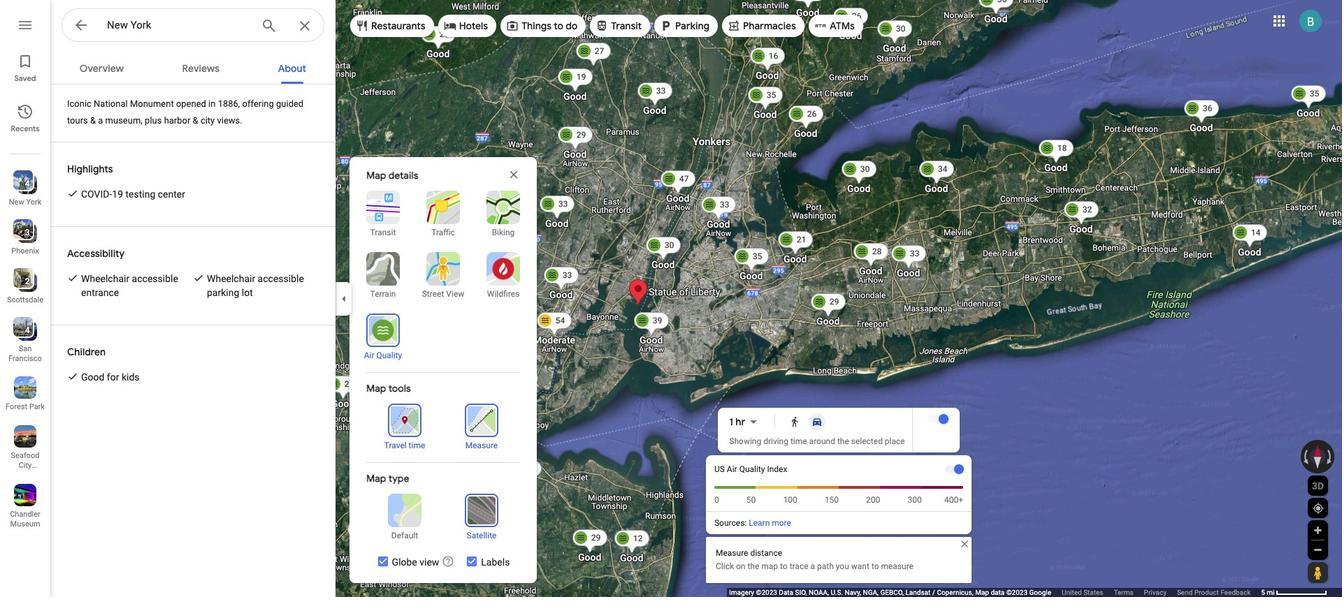 Task type: locate. For each thing, give the bounding box(es) containing it.
map details
[[366, 169, 419, 182]]

path
[[817, 562, 834, 572]]

0 horizontal spatial ©2023
[[756, 589, 777, 597]]

0 horizontal spatial wheelchair
[[81, 273, 129, 285]]

& left city
[[193, 115, 198, 126]]

a
[[98, 115, 103, 126], [811, 562, 815, 572]]

/
[[933, 589, 935, 597]]

traffic button
[[418, 191, 468, 238]]

zoom out and see the world in 3d tooltip
[[442, 556, 455, 568]]

travel time button
[[374, 404, 436, 452]]

accessible inside wheelchair accessible entrance
[[132, 273, 178, 285]]

hotels
[[459, 20, 488, 32]]

forest park button
[[0, 371, 50, 415]]

details
[[388, 169, 419, 182]]

0 vertical spatial transit button
[[590, 9, 650, 43]]

None field
[[107, 17, 250, 34]]

map tools
[[366, 382, 411, 395]]

2 & from the left
[[193, 115, 198, 126]]

Labels checkbox
[[466, 556, 510, 570]]

museum,
[[105, 115, 143, 126]]

0 vertical spatial transit
[[611, 20, 642, 32]]

 search field
[[62, 8, 324, 45]]

san francisco
[[9, 345, 42, 364]]

time down the walking icon
[[791, 437, 807, 447]]

transit right do
[[611, 20, 642, 32]]

view
[[420, 557, 439, 568]]

1 vertical spatial transit button
[[358, 191, 408, 238]]

2 4 places element from the top
[[15, 324, 30, 337]]

air
[[364, 351, 374, 361], [727, 465, 737, 475]]

footer containing imagery ©2023 data sio, noaa, u.s. navy, nga, gebco, landsat / copernicus, map data ©2023 google
[[729, 589, 1261, 598]]

measure inside measure button
[[465, 441, 498, 451]]

0 horizontal spatial the
[[748, 562, 759, 572]]

1 horizontal spatial ©2023
[[1007, 589, 1028, 597]]

4 up san
[[25, 326, 30, 336]]

the right on
[[748, 562, 759, 572]]

chandler
[[10, 510, 40, 519]]

quality up map tools
[[376, 351, 402, 361]]

united
[[1062, 589, 1082, 597]]

reviews
[[182, 62, 220, 75]]

map type
[[366, 473, 409, 485]]

transit up terrain button
[[370, 228, 396, 238]]

time
[[791, 437, 807, 447], [409, 441, 425, 451]]

good for kids element
[[81, 371, 140, 385]]

4 places element up new york
[[15, 178, 30, 190]]

sio,
[[795, 589, 807, 597]]

the right around
[[838, 437, 849, 447]]

reviews button
[[171, 50, 231, 84]]

united states button
[[1062, 589, 1104, 598]]

things to do button
[[501, 9, 586, 43]]

navy,
[[845, 589, 861, 597]]

new york
[[9, 198, 41, 207]]

data
[[991, 589, 1005, 597]]

learn more link
[[749, 519, 791, 529]]

1 horizontal spatial measure
[[716, 549, 748, 559]]

show your location image
[[1312, 503, 1325, 515]]

tab list containing overview
[[50, 50, 336, 84]]

labels
[[481, 557, 510, 568]]

None radio
[[806, 414, 829, 431]]

a down national
[[98, 115, 103, 126]]

1 horizontal spatial accessible
[[258, 273, 304, 285]]

list
[[0, 0, 50, 598]]

0 vertical spatial 4 places element
[[15, 178, 30, 190]]

wheelchair up parking
[[207, 273, 255, 285]]

to right map
[[780, 562, 788, 572]]

about button
[[267, 50, 317, 84]]

accessible for wheelchair accessible entrance
[[132, 273, 178, 285]]

4 for san
[[25, 326, 30, 336]]

tab list inside google maps element
[[50, 50, 336, 84]]

guided
[[276, 99, 304, 109]]

0 vertical spatial the
[[838, 437, 849, 447]]

0 horizontal spatial &
[[90, 115, 96, 126]]

0 vertical spatial air
[[364, 351, 374, 361]]

4 for new
[[25, 179, 30, 189]]

map
[[366, 169, 386, 182], [366, 382, 386, 395], [366, 473, 386, 485], [975, 589, 989, 597]]

wheelchair for entrance
[[81, 273, 129, 285]]

1 horizontal spatial a
[[811, 562, 815, 572]]

terrain
[[370, 289, 396, 299]]

2 ©2023 from the left
[[1007, 589, 1028, 597]]

has wheelchair accessible parking lot element
[[207, 272, 319, 300]]

2 4 from the top
[[25, 326, 30, 336]]

1 4 places element from the top
[[15, 178, 30, 190]]

footer
[[729, 589, 1261, 598]]

to right want
[[872, 562, 879, 572]]

0 horizontal spatial quality
[[376, 351, 402, 361]]

air quality legend image
[[706, 481, 972, 512]]

default
[[391, 531, 418, 541]]

1 vertical spatial measure
[[716, 549, 748, 559]]

things to do
[[522, 20, 578, 32]]

4
[[25, 179, 30, 189], [25, 326, 30, 336]]

4 up new york
[[25, 179, 30, 189]]

0 vertical spatial 4
[[25, 179, 30, 189]]

measure
[[465, 441, 498, 451], [716, 549, 748, 559]]

menu image
[[17, 17, 34, 34]]

0 horizontal spatial transit button
[[358, 191, 408, 238]]

1 horizontal spatial the
[[838, 437, 849, 447]]

New York field
[[62, 8, 324, 43]]

covid-19 testing center
[[81, 189, 185, 200]]

transit button down map details
[[358, 191, 408, 238]]

0
[[715, 496, 719, 505]]

mi
[[1267, 589, 1275, 597]]

1 vertical spatial 4
[[25, 326, 30, 336]]

driving image
[[812, 417, 823, 428]]

saved
[[14, 73, 36, 83]]

2 accessible from the left
[[258, 273, 304, 285]]

0 vertical spatial measure
[[465, 441, 498, 451]]

1 horizontal spatial air
[[727, 465, 737, 475]]

wheelchair up the entrance
[[81, 273, 129, 285]]

wheelchair for parking
[[207, 273, 255, 285]]

1 hr
[[729, 416, 745, 429]]

19
[[112, 189, 123, 200]]

to left do
[[554, 20, 564, 32]]

1 accessible from the left
[[132, 273, 178, 285]]

1 horizontal spatial transit button
[[590, 9, 650, 43]]

1886,
[[218, 99, 240, 109]]

1 vertical spatial 4 places element
[[15, 324, 30, 337]]

1 vertical spatial transit
[[370, 228, 396, 238]]

0 vertical spatial a
[[98, 115, 103, 126]]

measure inside measure distance click on the map to trace a path you want to measure
[[716, 549, 748, 559]]

about
[[278, 62, 306, 75]]

50
[[747, 496, 756, 505]]

transit
[[611, 20, 642, 32], [370, 228, 396, 238]]

wheelchair inside the 'wheelchair accessible parking lot'
[[207, 273, 255, 285]]

0 horizontal spatial transit
[[370, 228, 396, 238]]

200
[[866, 496, 880, 505]]

privacy
[[1144, 589, 1167, 597]]

measure for measure
[[465, 441, 498, 451]]

views.
[[217, 115, 242, 126]]

2
[[25, 277, 30, 287]]

1 & from the left
[[90, 115, 96, 126]]

a left 'path'
[[811, 562, 815, 572]]

& right the tours
[[90, 115, 96, 126]]

1 hr button
[[729, 414, 764, 431]]

map for map tools
[[366, 382, 386, 395]]

4 places element
[[15, 178, 30, 190], [15, 324, 30, 337]]

2 horizontal spatial to
[[872, 562, 879, 572]]

travel time
[[384, 441, 425, 451]]

collapse side panel image
[[336, 291, 352, 307]]

map left "tools"
[[366, 382, 386, 395]]

©2023 left the "data" on the right bottom of page
[[756, 589, 777, 597]]

0 horizontal spatial measure
[[465, 441, 498, 451]]

0 horizontal spatial a
[[98, 115, 103, 126]]

1 vertical spatial air
[[727, 465, 737, 475]]

the inside measure distance click on the map to trace a path you want to measure
[[748, 562, 759, 572]]

1 vertical spatial a
[[811, 562, 815, 572]]

map for map details
[[366, 169, 386, 182]]

statue of liberty main content
[[50, 50, 336, 598]]

air quality
[[364, 351, 402, 361]]

1 vertical spatial the
[[748, 562, 759, 572]]

noaa,
[[809, 589, 829, 597]]

1 4 from the top
[[25, 179, 30, 189]]

atms button
[[809, 9, 863, 43]]

1 horizontal spatial to
[[780, 562, 788, 572]]

1 wheelchair from the left
[[81, 273, 129, 285]]

harbor
[[164, 115, 190, 126]]

air right the "us"
[[727, 465, 737, 475]]

around
[[809, 437, 835, 447]]

1 horizontal spatial &
[[193, 115, 198, 126]]

0 horizontal spatial accessible
[[132, 273, 178, 285]]

list containing saved
[[0, 0, 50, 598]]

1 horizontal spatial wheelchair
[[207, 273, 255, 285]]

wheelchair inside wheelchair accessible entrance
[[81, 273, 129, 285]]

showing driving time around the selected place
[[729, 437, 905, 447]]

parking
[[207, 287, 239, 299]]

city
[[19, 461, 32, 471]]

entrance
[[81, 287, 119, 299]]

map left details at the top of the page
[[366, 169, 386, 182]]

tab list
[[50, 50, 336, 84]]

globe
[[392, 557, 417, 568]]

place
[[885, 437, 905, 447]]

0 horizontal spatial air
[[364, 351, 374, 361]]

air up map tools
[[364, 351, 374, 361]]

1 horizontal spatial time
[[791, 437, 807, 447]]

accessible inside the 'wheelchair accessible parking lot'
[[258, 273, 304, 285]]

None radio
[[784, 414, 806, 431]]

the for around
[[838, 437, 849, 447]]

quality left index on the right bottom of page
[[739, 465, 765, 475]]

2 wheelchair from the left
[[207, 273, 255, 285]]

gebco,
[[881, 589, 904, 597]]

view
[[446, 289, 464, 299]]

time right 'travel'
[[409, 441, 425, 451]]

0 horizontal spatial to
[[554, 20, 564, 32]]

park
[[29, 403, 45, 412]]

chandler museum
[[10, 510, 40, 529]]

want
[[851, 562, 870, 572]]

museum
[[10, 520, 40, 529]]

&
[[90, 115, 96, 126], [193, 115, 198, 126]]

a inside measure distance click on the map to trace a path you want to measure
[[811, 562, 815, 572]]

recents
[[11, 124, 40, 134]]

google account: brad klo  
(klobrad84@gmail.com) image
[[1300, 10, 1322, 32]]

phoenix
[[11, 247, 39, 256]]

map left type
[[366, 473, 386, 485]]

wildfires
[[487, 289, 520, 299]]

Globe view checkbox
[[377, 556, 439, 570]]

0 horizontal spatial time
[[409, 441, 425, 451]]

1 horizontal spatial quality
[[739, 465, 765, 475]]

4 places element up san
[[15, 324, 30, 337]]

traffic
[[432, 228, 455, 238]]

new
[[9, 198, 24, 207]]

map left "data" at the right of page
[[975, 589, 989, 597]]

transit button right do
[[590, 9, 650, 43]]

iconic national monument opened in 1886, offering guided tours & a museum, plus harbor & city views.
[[67, 99, 304, 126]]

©2023 right "data" at the right of page
[[1007, 589, 1028, 597]]

0 vertical spatial quality
[[376, 351, 402, 361]]



Task type: describe. For each thing, give the bounding box(es) containing it.
walking image
[[790, 417, 801, 428]]

accessibility
[[67, 248, 125, 260]]

street view
[[422, 289, 464, 299]]

restaurants button
[[350, 9, 434, 43]]

san
[[19, 345, 32, 354]]

distance
[[751, 549, 782, 559]]

hotels button
[[438, 9, 497, 43]]

data
[[779, 589, 794, 597]]

show street view coverage image
[[1308, 563, 1328, 584]]

showing
[[729, 437, 762, 447]]

index
[[767, 465, 788, 475]]

1
[[729, 416, 733, 429]]

copernicus,
[[937, 589, 974, 597]]

measure for measure distance click on the map to trace a path you want to measure
[[716, 549, 748, 559]]


[[73, 15, 89, 35]]

supermarket
[[6, 471, 49, 480]]

iconic
[[67, 99, 92, 109]]

more
[[772, 519, 791, 529]]

to inside button
[[554, 20, 564, 32]]

footer inside google maps element
[[729, 589, 1261, 598]]

300
[[908, 496, 922, 505]]

national
[[94, 99, 128, 109]]

time inside 'travel time' button
[[409, 441, 425, 451]]

forest
[[6, 403, 27, 412]]

 Show Air Quality  checkbox
[[945, 464, 964, 475]]

google
[[1030, 589, 1052, 597]]

on
[[736, 562, 746, 572]]

quality inside button
[[376, 351, 402, 361]]

about statue of liberty region
[[50, 85, 336, 598]]

biking
[[492, 228, 515, 238]]

landsat
[[906, 589, 931, 597]]

Turn off travel time tool checkbox
[[928, 415, 949, 424]]

center
[[158, 189, 185, 200]]

seafood city supermarket button
[[0, 420, 50, 480]]

tours
[[67, 115, 88, 126]]

send product feedback button
[[1177, 589, 1251, 598]]

Default radio
[[374, 494, 436, 542]]

1 vertical spatial quality
[[739, 465, 765, 475]]

5 mi button
[[1261, 589, 1328, 597]]

you
[[836, 562, 849, 572]]

product
[[1195, 589, 1219, 597]]

things
[[522, 20, 552, 32]]

chandler museum button
[[0, 479, 50, 532]]

turn off travel time tool image
[[939, 415, 949, 424]]

satellite
[[467, 531, 497, 541]]

parking button
[[654, 9, 718, 43]]

covid-19 testing center element
[[81, 187, 185, 201]]

measure button
[[451, 404, 512, 452]]

the for on
[[748, 562, 759, 572]]

1 horizontal spatial transit
[[611, 20, 642, 32]]

kids
[[122, 372, 140, 383]]

imagery ©2023 data sio, noaa, u.s. navy, nga, gebco, landsat / copernicus, map data ©2023 google
[[729, 589, 1052, 597]]

close image
[[508, 168, 520, 181]]

a inside iconic national monument opened in 1886, offering guided tours & a museum, plus harbor & city views.
[[98, 115, 103, 126]]

google maps element
[[0, 0, 1342, 598]]

accessible for wheelchair accessible parking lot
[[258, 273, 304, 285]]

3 places element
[[15, 227, 30, 239]]

u.s.
[[831, 589, 843, 597]]

scottsdale
[[7, 296, 43, 305]]

sources: learn more
[[715, 519, 791, 529]]

send product feedback
[[1177, 589, 1251, 597]]

highlights
[[67, 163, 113, 175]]

imagery
[[729, 589, 754, 597]]

has wheelchair accessible entrance element
[[81, 272, 193, 300]]

privacy button
[[1144, 589, 1167, 598]]

air inside button
[[364, 351, 374, 361]]

5
[[1261, 589, 1265, 597]]

Satellite radio
[[451, 494, 512, 542]]

us
[[715, 465, 725, 475]]

map inside footer
[[975, 589, 989, 597]]

zoom out image
[[1313, 545, 1324, 556]]

map for map type
[[366, 473, 386, 485]]

offering
[[242, 99, 274, 109]]

parking
[[675, 20, 710, 32]]

terms button
[[1114, 589, 1134, 598]]

seafood
[[11, 452, 39, 461]]

 button
[[62, 8, 101, 45]]

zoom in image
[[1313, 526, 1324, 536]]

recents button
[[0, 98, 50, 137]]

sources:
[[715, 519, 747, 529]]

driving
[[764, 437, 789, 447]]

travel
[[384, 441, 407, 451]]

overview button
[[68, 50, 135, 84]]

type
[[388, 473, 409, 485]]

2 places element
[[15, 275, 30, 288]]

4 places element for san
[[15, 324, 30, 337]]

3d button
[[1308, 476, 1328, 496]]

selected
[[851, 437, 883, 447]]

lot
[[242, 287, 253, 299]]

for
[[107, 372, 119, 383]]

overview
[[80, 62, 124, 75]]

atms
[[830, 20, 855, 32]]

york
[[26, 198, 41, 207]]

4 places element for new
[[15, 178, 30, 190]]

5 mi
[[1261, 589, 1275, 597]]

wildfires button
[[478, 252, 529, 300]]

biking button
[[478, 191, 529, 238]]

3d
[[1312, 481, 1324, 492]]

1 ©2023 from the left
[[756, 589, 777, 597]]

restaurants
[[371, 20, 426, 32]]

pharmacies
[[743, 20, 796, 32]]

seafood city supermarket
[[6, 452, 49, 480]]

wheelchair accessible parking lot
[[207, 273, 304, 299]]

street view button
[[418, 252, 468, 300]]

none field inside new york field
[[107, 17, 250, 34]]

do
[[566, 20, 578, 32]]

measure
[[881, 562, 914, 572]]

3
[[25, 228, 30, 238]]

tools
[[388, 382, 411, 395]]



Task type: vqa. For each thing, say whether or not it's contained in the screenshot.


